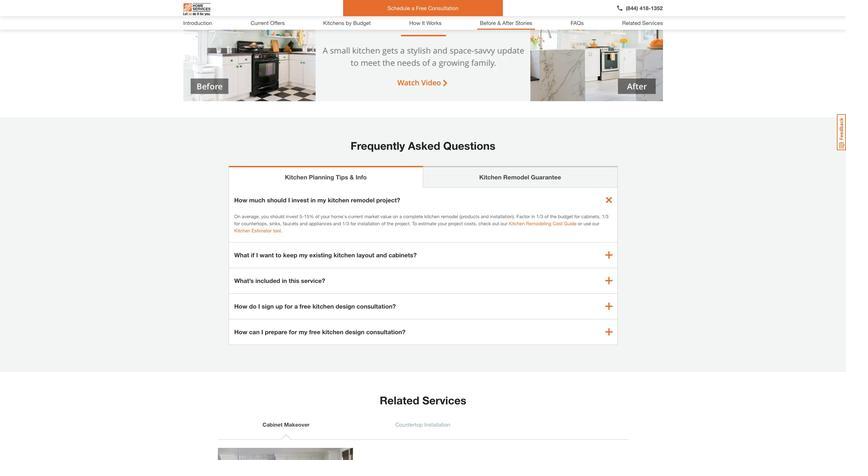 Task type: vqa. For each thing, say whether or not it's contained in the screenshot.
"Kitchen Planning Tips & Info"
yes



Task type: describe. For each thing, give the bounding box(es) containing it.
what's included in this service?
[[234, 277, 325, 285]]

1 vertical spatial design
[[345, 329, 364, 336]]

project
[[448, 221, 463, 227]]

0 vertical spatial the
[[550, 214, 557, 219]]

cabinets,
[[581, 214, 601, 219]]

guarantee
[[531, 173, 561, 181]]

5-
[[299, 214, 304, 219]]

sign
[[262, 303, 274, 310]]

0 horizontal spatial remodel
[[351, 196, 375, 204]]

(844)
[[626, 5, 638, 11]]

prepare
[[265, 329, 287, 336]]

how do i sign up for a free kitchen design consultation?
[[234, 303, 396, 310]]

before
[[480, 20, 496, 26]]

0 horizontal spatial of
[[315, 214, 319, 219]]

on
[[393, 214, 398, 219]]

schedule a free consultation button
[[343, 0, 503, 16]]

0 vertical spatial should
[[267, 196, 286, 204]]

kitchen planning tips & info
[[285, 173, 367, 181]]

countertop
[[395, 422, 423, 428]]

service?
[[301, 277, 325, 285]]

a inside on average, you should invest 5-15% of your home's current market value on a complete kitchen remodel (products and installation). factor in 1/3 of the budget for cabinets, 1/3 for countertops, sinks, faucets and appliances and 1/3 for installation of the project. to estimate your project costs, check out our
[[399, 214, 402, 219]]

before and after small kitchen remodel with white cabinetry, waterfall countertop and open shelving image
[[183, 1, 663, 101]]

schedule a free consultation
[[387, 5, 459, 11]]

should inside on average, you should invest 5-15% of your home's current market value on a complete kitchen remodel (products and installation). factor in 1/3 of the budget for cabinets, 1/3 for countertops, sinks, faucets and appliances and 1/3 for installation of the project. to estimate your project costs, check out our
[[270, 214, 284, 219]]

(products
[[459, 214, 479, 219]]

estimator
[[252, 228, 272, 234]]

planning
[[309, 173, 334, 181]]

countertops,
[[241, 221, 268, 227]]

tips
[[336, 173, 348, 181]]

offers
[[270, 20, 285, 26]]

faqs
[[571, 20, 584, 26]]

asked
[[408, 139, 440, 152]]

for right up
[[285, 303, 293, 310]]

.
[[281, 228, 282, 234]]

this
[[289, 277, 299, 285]]

kitchen down the how do i sign up for a free kitchen design consultation?
[[322, 329, 343, 336]]

1352
[[651, 5, 663, 11]]

kitchens
[[323, 20, 344, 26]]

remodeling
[[526, 221, 551, 227]]

included
[[255, 277, 280, 285]]

kitchen estimator tool link
[[234, 228, 281, 234]]

1 horizontal spatial 1/3
[[536, 214, 543, 219]]

1 vertical spatial &
[[350, 173, 354, 181]]

if
[[251, 252, 254, 259]]

(844) 418-1352 link
[[616, 4, 663, 12]]

invest for i
[[292, 196, 309, 204]]

1 vertical spatial free
[[309, 329, 320, 336]]

installation).
[[490, 214, 515, 219]]

cost
[[553, 221, 563, 227]]

1 horizontal spatial related services
[[622, 20, 663, 26]]

kitchens by budget
[[323, 20, 371, 26]]

questions
[[443, 139, 495, 152]]

0 horizontal spatial related
[[380, 394, 419, 407]]

layout
[[357, 252, 374, 259]]

project?
[[376, 196, 400, 204]]

it
[[422, 20, 425, 26]]

(844) 418-1352
[[626, 5, 663, 11]]

our inside kitchen remodeling cost guide or use our kitchen estimator tool .
[[592, 221, 599, 227]]

stories
[[515, 20, 532, 26]]

current
[[251, 20, 269, 26]]

and down 5-
[[300, 221, 308, 227]]

kitchen remodel guarantee
[[479, 173, 561, 181]]

cabinet makeover
[[263, 422, 310, 428]]

by
[[346, 20, 352, 26]]

what
[[234, 252, 249, 259]]

2 horizontal spatial 1/3
[[602, 214, 609, 219]]

budget
[[558, 214, 573, 219]]

appliances
[[309, 221, 332, 227]]

what's
[[234, 277, 254, 285]]

feedback link image
[[837, 114, 846, 151]]

want
[[260, 252, 274, 259]]

market
[[364, 214, 379, 219]]

free
[[416, 5, 427, 11]]

for right prepare on the left bottom of the page
[[289, 329, 297, 336]]

kitchen left layout
[[334, 252, 355, 259]]

how it works
[[409, 20, 442, 26]]

installation
[[358, 221, 380, 227]]

how much should i invest in my kitchen remodel project?
[[234, 196, 400, 204]]

average,
[[242, 214, 260, 219]]

complete
[[403, 214, 423, 219]]

in inside on average, you should invest 5-15% of your home's current market value on a complete kitchen remodel (products and installation). factor in 1/3 of the budget for cabinets, 1/3 for countertops, sinks, faucets and appliances and 1/3 for installation of the project. to estimate your project costs, check out our
[[531, 214, 535, 219]]

1 horizontal spatial of
[[381, 221, 386, 227]]

0 vertical spatial in
[[311, 196, 316, 204]]

countertop installation
[[395, 422, 450, 428]]

current
[[348, 214, 363, 219]]

1 horizontal spatial services
[[642, 20, 663, 26]]

do it for you logo image
[[183, 0, 210, 19]]

you
[[261, 214, 269, 219]]

a inside button
[[412, 5, 414, 11]]

existing
[[309, 252, 332, 259]]

or
[[578, 221, 582, 227]]

much
[[249, 196, 265, 204]]

consultation
[[428, 5, 459, 11]]

costs,
[[464, 221, 477, 227]]

out
[[492, 221, 499, 227]]



Task type: locate. For each thing, give the bounding box(es) containing it.
related up countertop
[[380, 394, 419, 407]]

and up the 'check'
[[481, 214, 489, 219]]

makeover
[[284, 422, 310, 428]]

do
[[249, 303, 257, 310]]

i for prepare
[[261, 329, 263, 336]]

1 vertical spatial related
[[380, 394, 419, 407]]

0 horizontal spatial related services
[[380, 394, 466, 407]]

kitchen
[[285, 173, 307, 181], [479, 173, 502, 181], [509, 221, 525, 227], [234, 228, 250, 234]]

1 horizontal spatial a
[[399, 214, 402, 219]]

i up "faucets"
[[288, 196, 290, 204]]

of up appliances
[[315, 214, 319, 219]]

kitchen up estimate
[[424, 214, 440, 219]]

kitchen for remodeling
[[509, 221, 525, 227]]

1 vertical spatial consultation?
[[366, 329, 405, 336]]

my right keep
[[299, 252, 308, 259]]

0 vertical spatial my
[[317, 196, 326, 204]]

schedule
[[387, 5, 410, 11]]

my for existing
[[299, 252, 308, 259]]

and right layout
[[376, 252, 387, 259]]

1 horizontal spatial our
[[592, 221, 599, 227]]

1 vertical spatial your
[[438, 221, 447, 227]]

0 vertical spatial a
[[412, 5, 414, 11]]

0 horizontal spatial services
[[422, 394, 466, 407]]

i right can
[[261, 329, 263, 336]]

factor
[[517, 214, 530, 219]]

1 horizontal spatial the
[[550, 214, 557, 219]]

of down value
[[381, 221, 386, 227]]

what if i want to keep my existing kitchen layout and cabinets?
[[234, 252, 417, 259]]

invest up 5-
[[292, 196, 309, 204]]

kitchen left 'remodel'
[[479, 173, 502, 181]]

how for how it works
[[409, 20, 420, 26]]

0 vertical spatial services
[[642, 20, 663, 26]]

use
[[584, 221, 591, 227]]

kitchen inside on average, you should invest 5-15% of your home's current market value on a complete kitchen remodel (products and installation). factor in 1/3 of the budget for cabinets, 1/3 for countertops, sinks, faucets and appliances and 1/3 for installation of the project. to estimate your project costs, check out our
[[424, 214, 440, 219]]

remodel up project
[[441, 214, 458, 219]]

related down (844)
[[622, 20, 641, 26]]

in up remodeling
[[531, 214, 535, 219]]

up
[[276, 303, 283, 310]]

0 vertical spatial free
[[300, 303, 311, 310]]

0 horizontal spatial our
[[500, 221, 507, 227]]

0 horizontal spatial 1/3
[[342, 221, 349, 227]]

a right up
[[294, 303, 298, 310]]

1 horizontal spatial in
[[311, 196, 316, 204]]

i
[[288, 196, 290, 204], [256, 252, 258, 259], [258, 303, 260, 310], [261, 329, 263, 336]]

i for want
[[256, 252, 258, 259]]

estimate
[[418, 221, 436, 227]]

your left project
[[438, 221, 447, 227]]

related services up countertop installation
[[380, 394, 466, 407]]

the down value
[[387, 221, 394, 227]]

sinks,
[[269, 221, 282, 227]]

2 our from the left
[[592, 221, 599, 227]]

kitchen up how can i prepare for my free kitchen design consultation?
[[312, 303, 334, 310]]

kitchen up the home's
[[328, 196, 349, 204]]

for down on
[[234, 221, 240, 227]]

of
[[315, 214, 319, 219], [545, 214, 549, 219], [381, 221, 386, 227]]

how left 'do'
[[234, 303, 247, 310]]

and
[[481, 214, 489, 219], [300, 221, 308, 227], [333, 221, 341, 227], [376, 252, 387, 259]]

project.
[[395, 221, 411, 227]]

1 vertical spatial my
[[299, 252, 308, 259]]

remodel up current
[[351, 196, 375, 204]]

our right the use
[[592, 221, 599, 227]]

0 vertical spatial remodel
[[351, 196, 375, 204]]

faucets
[[283, 221, 298, 227]]

how for how do i sign up for a free kitchen design consultation?
[[234, 303, 247, 310]]

how can i prepare for my free kitchen design consultation?
[[234, 329, 405, 336]]

your
[[321, 214, 330, 219], [438, 221, 447, 227]]

before & after stories
[[480, 20, 532, 26]]

2 horizontal spatial a
[[412, 5, 414, 11]]

a
[[412, 5, 414, 11], [399, 214, 402, 219], [294, 303, 298, 310]]

my right prepare on the left bottom of the page
[[299, 329, 307, 336]]

check
[[478, 221, 491, 227]]

& left "after"
[[497, 20, 501, 26]]

1 vertical spatial in
[[531, 214, 535, 219]]

kitchen remodeling cost guide or use our kitchen estimator tool .
[[234, 221, 599, 234]]

should up sinks, on the top left of the page
[[270, 214, 284, 219]]

in
[[311, 196, 316, 204], [531, 214, 535, 219], [282, 277, 287, 285]]

related
[[622, 20, 641, 26], [380, 394, 419, 407]]

0 vertical spatial related services
[[622, 20, 663, 26]]

1 horizontal spatial related
[[622, 20, 641, 26]]

1/3
[[536, 214, 543, 219], [602, 214, 609, 219], [342, 221, 349, 227]]

0 vertical spatial invest
[[292, 196, 309, 204]]

0 vertical spatial related
[[622, 20, 641, 26]]

how left much
[[234, 196, 247, 204]]

1 our from the left
[[500, 221, 507, 227]]

how left can
[[234, 329, 247, 336]]

0 horizontal spatial a
[[294, 303, 298, 310]]

the up cost
[[550, 214, 557, 219]]

0 vertical spatial design
[[336, 303, 355, 310]]

kitchen left planning
[[285, 173, 307, 181]]

i right if
[[256, 252, 258, 259]]

2 vertical spatial a
[[294, 303, 298, 310]]

invest
[[292, 196, 309, 204], [286, 214, 298, 219]]

1 horizontal spatial your
[[438, 221, 447, 227]]

for down current
[[351, 221, 356, 227]]

15%
[[304, 214, 314, 219]]

1/3 right cabinets,
[[602, 214, 609, 219]]

value
[[380, 214, 391, 219]]

services down 1352
[[642, 20, 663, 26]]

kitchen down countertops,
[[234, 228, 250, 234]]

1 vertical spatial should
[[270, 214, 284, 219]]

0 horizontal spatial &
[[350, 173, 354, 181]]

0 horizontal spatial the
[[387, 221, 394, 227]]

i for sign
[[258, 303, 260, 310]]

how
[[409, 20, 420, 26], [234, 196, 247, 204], [234, 303, 247, 310], [234, 329, 247, 336]]

for up or
[[574, 214, 580, 219]]

0 horizontal spatial in
[[282, 277, 287, 285]]

in left this
[[282, 277, 287, 285]]

cabinet
[[263, 422, 283, 428]]

kitchen for planning
[[285, 173, 307, 181]]

on average, you should invest 5-15% of your home's current market value on a complete kitchen remodel (products and installation). factor in 1/3 of the budget for cabinets, 1/3 for countertops, sinks, faucets and appliances and 1/3 for installation of the project. to estimate your project costs, check out our
[[234, 214, 609, 227]]

1 horizontal spatial &
[[497, 20, 501, 26]]

of up the kitchen remodeling cost guide link
[[545, 214, 549, 219]]

invest up "faucets"
[[286, 214, 298, 219]]

your up appliances
[[321, 214, 330, 219]]

1 vertical spatial invest
[[286, 214, 298, 219]]

kitchen down factor at the top right of page
[[509, 221, 525, 227]]

related services
[[622, 20, 663, 26], [380, 394, 466, 407]]

frequently
[[351, 139, 405, 152]]

keep
[[283, 252, 297, 259]]

1 vertical spatial the
[[387, 221, 394, 227]]

free right up
[[300, 303, 311, 310]]

budget
[[353, 20, 371, 26]]

1/3 down the home's
[[342, 221, 349, 227]]

the
[[550, 214, 557, 219], [387, 221, 394, 227]]

0 vertical spatial your
[[321, 214, 330, 219]]

2 horizontal spatial in
[[531, 214, 535, 219]]

my down planning
[[317, 196, 326, 204]]

remodel inside on average, you should invest 5-15% of your home's current market value on a complete kitchen remodel (products and installation). factor in 1/3 of the budget for cabinets, 1/3 for countertops, sinks, faucets and appliances and 1/3 for installation of the project. to estimate your project costs, check out our
[[441, 214, 458, 219]]

1 vertical spatial services
[[422, 394, 466, 407]]

installation
[[424, 422, 450, 428]]

our inside on average, you should invest 5-15% of your home's current market value on a complete kitchen remodel (products and installation). factor in 1/3 of the budget for cabinets, 1/3 for countertops, sinks, faucets and appliances and 1/3 for installation of the project. to estimate your project costs, check out our
[[500, 221, 507, 227]]

and down the home's
[[333, 221, 341, 227]]

services up "installation"
[[422, 394, 466, 407]]

works
[[426, 20, 442, 26]]

0 vertical spatial consultation?
[[357, 303, 396, 310]]

free down the how do i sign up for a free kitchen design consultation?
[[309, 329, 320, 336]]

how left it
[[409, 20, 420, 26]]

how for how much should i invest in my kitchen remodel project?
[[234, 196, 247, 204]]

to
[[276, 252, 281, 259]]

for
[[574, 214, 580, 219], [234, 221, 240, 227], [351, 221, 356, 227], [285, 303, 293, 310], [289, 329, 297, 336]]

introduction
[[183, 20, 212, 26]]

current offers
[[251, 20, 285, 26]]

1/3 up remodeling
[[536, 214, 543, 219]]

& left info
[[350, 173, 354, 181]]

1 horizontal spatial remodel
[[441, 214, 458, 219]]

a left free
[[412, 5, 414, 11]]

invest for should
[[286, 214, 298, 219]]

kitchen for remodel
[[479, 173, 502, 181]]

after
[[502, 20, 514, 26]]

consultation?
[[357, 303, 396, 310], [366, 329, 405, 336]]

remodel
[[503, 173, 529, 181]]

1 vertical spatial a
[[399, 214, 402, 219]]

info
[[356, 173, 367, 181]]

in up 15%
[[311, 196, 316, 204]]

remodel
[[351, 196, 375, 204], [441, 214, 458, 219]]

guide
[[564, 221, 577, 227]]

invest inside on average, you should invest 5-15% of your home's current market value on a complete kitchen remodel (products and installation). factor in 1/3 of the budget for cabinets, 1/3 for countertops, sinks, faucets and appliances and 1/3 for installation of the project. to estimate your project costs, check out our
[[286, 214, 298, 219]]

1 vertical spatial remodel
[[441, 214, 458, 219]]

should right much
[[267, 196, 286, 204]]

cabinets?
[[389, 252, 417, 259]]

0 vertical spatial &
[[497, 20, 501, 26]]

home's
[[331, 214, 347, 219]]

our down "installation)."
[[500, 221, 507, 227]]

frequently asked questions
[[351, 139, 495, 152]]

my for kitchen
[[317, 196, 326, 204]]

1 vertical spatial related services
[[380, 394, 466, 407]]

free
[[300, 303, 311, 310], [309, 329, 320, 336]]

how for how can i prepare for my free kitchen design consultation?
[[234, 329, 247, 336]]

i right 'do'
[[258, 303, 260, 310]]

tool
[[273, 228, 281, 234]]

our
[[500, 221, 507, 227], [592, 221, 599, 227]]

2 vertical spatial my
[[299, 329, 307, 336]]

related services down '(844) 418-1352' link
[[622, 20, 663, 26]]

2 vertical spatial in
[[282, 277, 287, 285]]

a right on
[[399, 214, 402, 219]]

418-
[[640, 5, 651, 11]]

to
[[412, 221, 417, 227]]

0 horizontal spatial your
[[321, 214, 330, 219]]

2 horizontal spatial of
[[545, 214, 549, 219]]

design
[[336, 303, 355, 310], [345, 329, 364, 336]]



